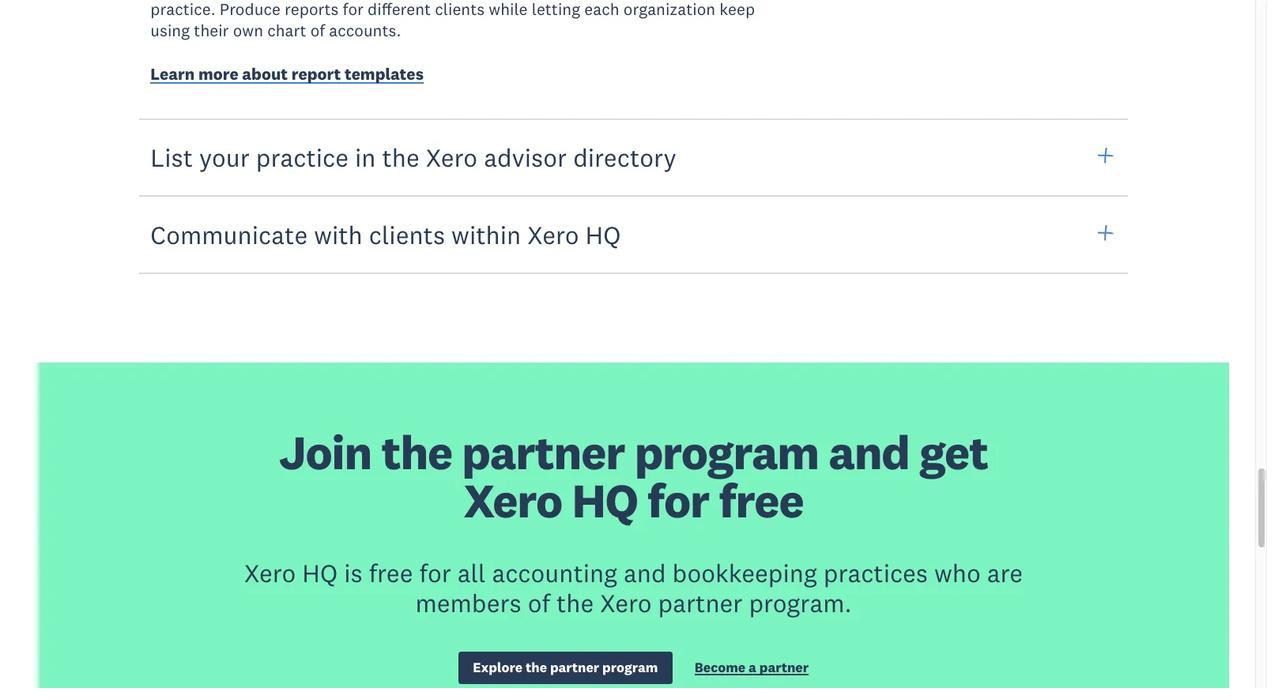 Task type: vqa. For each thing, say whether or not it's contained in the screenshot.
waiting
no



Task type: describe. For each thing, give the bounding box(es) containing it.
of
[[528, 588, 550, 619]]

communicate
[[150, 219, 308, 250]]

explore the partner program link
[[458, 652, 672, 685]]

learn more about report templates link
[[150, 64, 424, 89]]

in
[[355, 141, 376, 173]]

partner for join
[[462, 423, 625, 482]]

for inside join the partner program and get xero hq for free
[[647, 471, 709, 530]]

free inside xero hq is free for all accounting and bookkeeping practices who are members of the xero partner program.
[[369, 557, 413, 589]]

become
[[694, 659, 746, 677]]

directory
[[573, 141, 676, 173]]

and inside join the partner program and get xero hq for free
[[829, 423, 910, 482]]

become a partner
[[694, 659, 809, 677]]

free inside join the partner program and get xero hq for free
[[719, 471, 803, 530]]

hq inside join the partner program and get xero hq for free
[[572, 471, 638, 530]]

program for join the partner program and get xero hq for free
[[634, 423, 819, 482]]

a
[[749, 659, 756, 677]]

members
[[415, 588, 521, 619]]

program.
[[749, 588, 852, 619]]

list
[[150, 141, 193, 173]]

the inside join the partner program and get xero hq for free
[[381, 423, 452, 482]]

your
[[199, 141, 250, 173]]

partner inside xero hq is free for all accounting and bookkeeping practices who are members of the xero partner program.
[[658, 588, 743, 619]]

more
[[198, 64, 238, 85]]

clients
[[369, 219, 445, 250]]

accounting
[[492, 557, 617, 589]]

join the partner program and get xero hq for free
[[279, 423, 988, 530]]

are
[[987, 557, 1023, 589]]

practices
[[823, 557, 928, 589]]



Task type: locate. For each thing, give the bounding box(es) containing it.
explore
[[473, 659, 522, 677]]

1 vertical spatial for
[[419, 557, 451, 589]]

hq inside dropdown button
[[585, 219, 621, 250]]

become a partner link
[[694, 659, 809, 680]]

xero inside join the partner program and get xero hq for free
[[464, 471, 562, 530]]

0 vertical spatial hq
[[585, 219, 621, 250]]

1 horizontal spatial free
[[719, 471, 803, 530]]

who
[[934, 557, 981, 589]]

hq
[[585, 219, 621, 250], [572, 471, 638, 530], [302, 557, 338, 589]]

practice
[[256, 141, 349, 173]]

about
[[242, 64, 288, 85]]

list your practice in the xero advisor directory
[[150, 141, 676, 173]]

partner for explore
[[550, 659, 599, 677]]

1 vertical spatial and
[[624, 557, 666, 589]]

free
[[719, 471, 803, 530], [369, 557, 413, 589]]

1 horizontal spatial for
[[647, 471, 709, 530]]

0 vertical spatial program
[[634, 423, 819, 482]]

1 vertical spatial free
[[369, 557, 413, 589]]

explore the partner program
[[473, 659, 658, 677]]

2 vertical spatial hq
[[302, 557, 338, 589]]

free up bookkeeping
[[719, 471, 803, 530]]

for
[[647, 471, 709, 530], [419, 557, 451, 589]]

xero inside list your practice in the xero advisor directory dropdown button
[[426, 141, 478, 173]]

bookkeeping
[[672, 557, 817, 589]]

for inside xero hq is free for all accounting and bookkeeping practices who are members of the xero partner program.
[[419, 557, 451, 589]]

program for explore the partner program
[[602, 659, 658, 677]]

learn
[[150, 64, 195, 85]]

is
[[344, 557, 362, 589]]

0 horizontal spatial free
[[369, 557, 413, 589]]

with
[[314, 219, 363, 250]]

0 vertical spatial for
[[647, 471, 709, 530]]

0 horizontal spatial for
[[419, 557, 451, 589]]

and inside xero hq is free for all accounting and bookkeeping practices who are members of the xero partner program.
[[624, 557, 666, 589]]

learn more about report templates
[[150, 64, 424, 85]]

1 vertical spatial program
[[602, 659, 658, 677]]

program inside "explore the partner program" link
[[602, 659, 658, 677]]

0 vertical spatial free
[[719, 471, 803, 530]]

free right is
[[369, 557, 413, 589]]

partner inside join the partner program and get xero hq for free
[[462, 423, 625, 482]]

partner for become
[[759, 659, 809, 677]]

program inside join the partner program and get xero hq for free
[[634, 423, 819, 482]]

join
[[279, 423, 372, 482]]

the
[[382, 141, 420, 173], [381, 423, 452, 482], [556, 588, 594, 619], [526, 659, 547, 677]]

report
[[291, 64, 341, 85]]

list your practice in the xero advisor directory button
[[139, 118, 1128, 197]]

1 vertical spatial hq
[[572, 471, 638, 530]]

xero
[[426, 141, 478, 173], [527, 219, 579, 250], [464, 471, 562, 530], [244, 557, 296, 589], [600, 588, 652, 619]]

get
[[919, 423, 988, 482]]

hq inside xero hq is free for all accounting and bookkeeping practices who are members of the xero partner program.
[[302, 557, 338, 589]]

communicate with clients within xero hq button
[[139, 195, 1128, 275]]

0 vertical spatial and
[[829, 423, 910, 482]]

and
[[829, 423, 910, 482], [624, 557, 666, 589]]

advisor
[[484, 141, 567, 173]]

templates
[[345, 64, 424, 85]]

1 horizontal spatial and
[[829, 423, 910, 482]]

program
[[634, 423, 819, 482], [602, 659, 658, 677]]

partner
[[462, 423, 625, 482], [658, 588, 743, 619], [550, 659, 599, 677], [759, 659, 809, 677]]

xero inside communicate with clients within xero hq dropdown button
[[527, 219, 579, 250]]

communicate with clients within xero hq
[[150, 219, 621, 250]]

the inside dropdown button
[[382, 141, 420, 173]]

0 horizontal spatial and
[[624, 557, 666, 589]]

the inside xero hq is free for all accounting and bookkeeping practices who are members of the xero partner program.
[[556, 588, 594, 619]]

within
[[451, 219, 521, 250]]

xero hq is free for all accounting and bookkeeping practices who are members of the xero partner program.
[[244, 557, 1023, 619]]

all
[[458, 557, 486, 589]]



